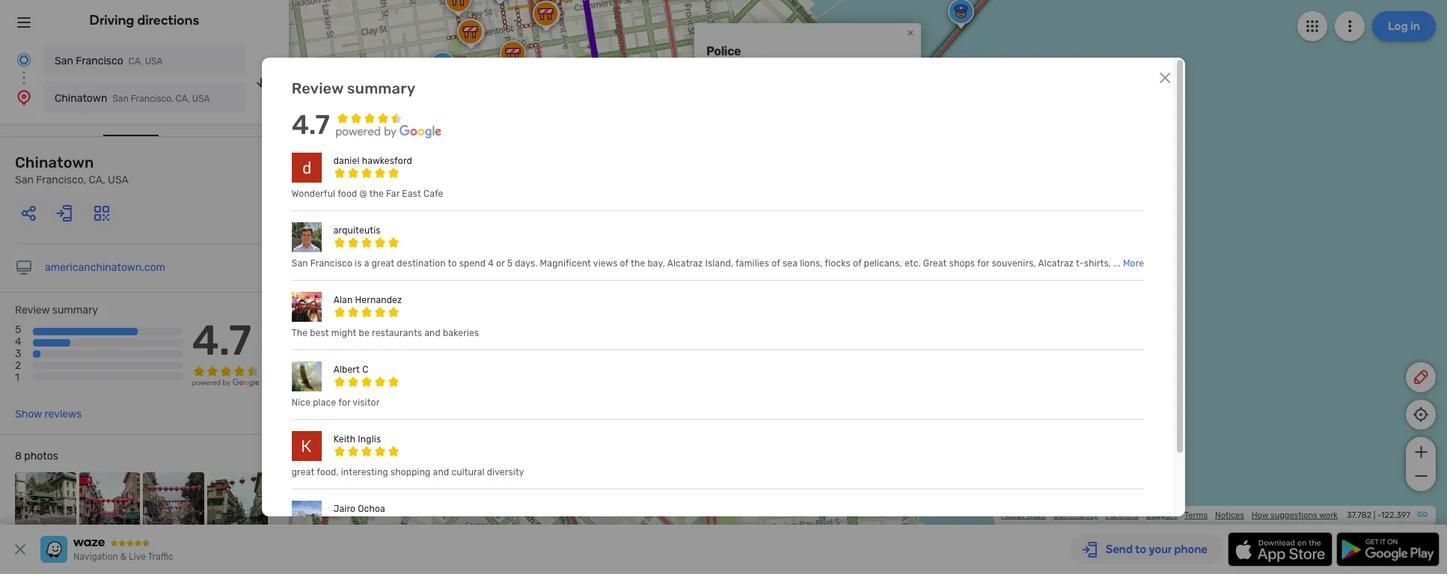 Task type: vqa. For each thing, say whether or not it's contained in the screenshot.
0
no



Task type: describe. For each thing, give the bounding box(es) containing it.
san francisco is a great destination to spend 4 or 5 days. magnificent views of the bay, alcatraz island, families of sea lions, flocks of pelicans, etc. great shops for souvenirs, alcatraz t-shirts, ... more
[[292, 258, 1145, 268]]

8
[[15, 450, 22, 463]]

about waze community partners support terms notices how suggestions work
[[1001, 510, 1338, 520]]

show reviews
[[15, 408, 82, 421]]

show
[[15, 408, 42, 421]]

east
[[402, 188, 421, 199]]

x image
[[1157, 69, 1175, 87]]

etc.
[[905, 258, 921, 268]]

image 1 of chinatown, sf image
[[15, 472, 76, 533]]

directions
[[137, 12, 199, 28]]

flocks
[[825, 258, 851, 268]]

0 vertical spatial chinatown san francisco, ca, usa
[[55, 92, 210, 105]]

jairo ochoa
[[334, 503, 385, 514]]

francisco for san francisco
[[76, 55, 123, 67]]

8 photos
[[15, 450, 58, 463]]

122.397
[[1382, 510, 1411, 520]]

|
[[1374, 510, 1376, 520]]

5 4 3 2 1
[[15, 323, 21, 384]]

traffic
[[148, 552, 173, 562]]

suggestions
[[1271, 510, 1318, 520]]

destination button
[[103, 112, 159, 136]]

navigation
[[73, 552, 118, 562]]

bay,
[[648, 258, 665, 268]]

1 of from the left
[[620, 258, 629, 268]]

&
[[120, 552, 127, 562]]

families
[[736, 258, 770, 268]]

1
[[15, 372, 19, 384]]

restaurants
[[372, 328, 422, 338]]

hawkesford
[[362, 155, 412, 166]]

destination
[[397, 258, 446, 268]]

a
[[364, 258, 369, 268]]

current location image
[[15, 51, 33, 69]]

souvenirs,
[[992, 258, 1036, 268]]

alan
[[334, 295, 353, 305]]

1 horizontal spatial the
[[631, 258, 645, 268]]

3
[[15, 348, 21, 360]]

1 horizontal spatial review summary
[[292, 79, 416, 97]]

...
[[1114, 258, 1121, 268]]

albert c
[[334, 364, 369, 375]]

americanchinatown.com
[[45, 261, 165, 274]]

partners link
[[1106, 510, 1139, 520]]

about waze link
[[1001, 510, 1046, 520]]

more
[[1123, 258, 1145, 268]]

nice place for visitor
[[292, 397, 380, 408]]

bakeries
[[443, 328, 479, 338]]

terms link
[[1185, 510, 1208, 520]]

2
[[15, 360, 21, 372]]

0 vertical spatial summary
[[347, 79, 416, 97]]

island,
[[705, 258, 734, 268]]

image 3 of chinatown, sf image
[[143, 472, 204, 533]]

wonderful
[[292, 188, 336, 199]]

0 horizontal spatial review
[[15, 304, 50, 317]]

starting
[[15, 112, 54, 124]]

ca, inside san francisco ca, usa
[[129, 56, 143, 67]]

1 horizontal spatial 4
[[488, 258, 494, 268]]

americanchinatown.com link
[[45, 261, 165, 274]]

starting point
[[15, 112, 81, 124]]

spend
[[459, 258, 486, 268]]

cultural
[[452, 467, 485, 477]]

0 vertical spatial great
[[372, 258, 395, 268]]

37.782
[[1347, 510, 1372, 520]]

-
[[1378, 510, 1382, 520]]

community link
[[1054, 510, 1098, 520]]

0 horizontal spatial for
[[338, 397, 351, 408]]

visitor
[[353, 397, 380, 408]]

usa inside san francisco ca, usa
[[145, 56, 163, 67]]

image 4 of chinatown, sf image
[[207, 472, 268, 533]]

1 vertical spatial chinatown
[[15, 153, 94, 171]]

shopping
[[391, 467, 431, 477]]

great
[[924, 258, 947, 268]]

diversity
[[487, 467, 524, 477]]

c
[[362, 364, 369, 375]]

t-
[[1076, 258, 1084, 268]]

2 of from the left
[[772, 258, 781, 268]]

1 vertical spatial and
[[433, 467, 449, 477]]

nice
[[292, 397, 311, 408]]

partners
[[1106, 510, 1139, 520]]

wonderful food @ the far east cafe
[[292, 188, 444, 199]]

how suggestions work link
[[1252, 510, 1338, 520]]

reviews
[[44, 408, 82, 421]]

@
[[360, 188, 367, 199]]

albert
[[334, 364, 360, 375]]

police
[[707, 44, 741, 58]]

1 alcatraz from the left
[[667, 258, 703, 268]]

0 vertical spatial chinatown
[[55, 92, 107, 105]]

0 horizontal spatial the
[[369, 188, 384, 199]]

shirts,
[[1084, 258, 1111, 268]]

37.782 | -122.397
[[1347, 510, 1411, 520]]

magnificent
[[540, 258, 591, 268]]

san down starting point button
[[15, 174, 34, 186]]

computer image
[[15, 259, 33, 277]]

0 horizontal spatial 4
[[15, 335, 21, 348]]



Task type: locate. For each thing, give the bounding box(es) containing it.
francisco, up destination
[[131, 94, 174, 104]]

chinatown down starting point button
[[15, 153, 94, 171]]

great right a
[[372, 258, 395, 268]]

chinatown san francisco, ca, usa up destination
[[55, 92, 210, 105]]

review summary
[[292, 79, 416, 97], [15, 304, 98, 317]]

zoom out image
[[1412, 467, 1431, 485]]

shops
[[950, 258, 975, 268]]

and left bakeries at the bottom left
[[425, 328, 441, 338]]

and
[[425, 328, 441, 338], [433, 467, 449, 477]]

support
[[1146, 510, 1177, 520]]

san up destination
[[113, 94, 129, 104]]

san right current location image
[[55, 55, 73, 67]]

sea
[[783, 258, 798, 268]]

link image
[[1417, 508, 1429, 520]]

0 vertical spatial for
[[978, 258, 990, 268]]

keith inglis
[[334, 434, 381, 444]]

food
[[338, 188, 357, 199]]

x image
[[11, 540, 29, 558]]

1 horizontal spatial review
[[292, 79, 344, 97]]

4.7
[[292, 109, 330, 141], [192, 316, 252, 365]]

×
[[908, 25, 914, 39]]

1 vertical spatial 5
[[15, 323, 21, 336]]

community
[[1054, 510, 1098, 520]]

1 vertical spatial review
[[15, 304, 50, 317]]

point
[[56, 112, 81, 124]]

to
[[448, 258, 457, 268]]

or
[[496, 258, 505, 268]]

support link
[[1146, 510, 1177, 520]]

5
[[507, 258, 513, 268], [15, 323, 21, 336]]

francisco down driving at the top of the page
[[76, 55, 123, 67]]

5 up 3
[[15, 323, 21, 336]]

how
[[1252, 510, 1269, 520]]

summary down the americanchinatown.com
[[52, 304, 98, 317]]

4
[[488, 258, 494, 268], [15, 335, 21, 348]]

image 2 of chinatown, sf image
[[79, 472, 140, 533]]

1 vertical spatial the
[[631, 258, 645, 268]]

1 horizontal spatial alcatraz
[[1039, 258, 1074, 268]]

1 vertical spatial for
[[338, 397, 351, 408]]

2 alcatraz from the left
[[1039, 258, 1074, 268]]

0 vertical spatial the
[[369, 188, 384, 199]]

views
[[593, 258, 618, 268]]

1 vertical spatial summary
[[52, 304, 98, 317]]

san left is on the top
[[292, 258, 308, 268]]

× link
[[904, 25, 918, 39]]

2 vertical spatial francisco,
[[377, 424, 424, 436]]

review summary up daniel
[[292, 79, 416, 97]]

1 horizontal spatial 5
[[507, 258, 513, 268]]

far
[[386, 188, 400, 199]]

1 vertical spatial chinatown san francisco, ca, usa
[[15, 153, 129, 186]]

francisco for san francisco is a great destination to spend 4 or 5 days. magnificent views of the bay, alcatraz island, families of sea lions, flocks of pelicans, etc. great shops for souvenirs, alcatraz t-shirts, ...
[[310, 258, 353, 268]]

2 horizontal spatial francisco,
[[377, 424, 424, 436]]

usa
[[145, 56, 163, 67], [192, 94, 210, 104], [108, 174, 129, 186], [444, 424, 463, 436]]

place
[[313, 397, 336, 408]]

0 vertical spatial review summary
[[292, 79, 416, 97]]

alcatraz
[[667, 258, 703, 268], [1039, 258, 1074, 268]]

starting point button
[[15, 112, 81, 135]]

0 horizontal spatial great
[[292, 467, 315, 477]]

waze
[[1027, 510, 1046, 520]]

location image
[[15, 88, 33, 106]]

0 horizontal spatial francisco,
[[36, 174, 86, 186]]

great left food,
[[292, 467, 315, 477]]

destination
[[103, 112, 159, 124]]

summary up "hawkesford"
[[347, 79, 416, 97]]

of right views
[[620, 258, 629, 268]]

san francisco, ca, usa
[[358, 424, 463, 436]]

1 vertical spatial great
[[292, 467, 315, 477]]

for right shops
[[978, 258, 990, 268]]

5 right or
[[507, 258, 513, 268]]

3 of from the left
[[853, 258, 862, 268]]

alcatraz right the bay,
[[667, 258, 703, 268]]

0 vertical spatial 5
[[507, 258, 513, 268]]

francisco left is on the top
[[310, 258, 353, 268]]

ochoa
[[358, 503, 385, 514]]

daniel hawkesford
[[334, 155, 412, 166]]

4 left or
[[488, 258, 494, 268]]

jairo
[[334, 503, 356, 514]]

1 horizontal spatial great
[[372, 258, 395, 268]]

alcatraz left t-
[[1039, 258, 1074, 268]]

ca,
[[129, 56, 143, 67], [176, 94, 190, 104], [89, 174, 105, 186], [426, 424, 442, 436]]

cafe
[[424, 188, 444, 199]]

and left cultural at left bottom
[[433, 467, 449, 477]]

might
[[331, 328, 357, 338]]

review summary down computer icon
[[15, 304, 98, 317]]

of left sea
[[772, 258, 781, 268]]

for right place
[[338, 397, 351, 408]]

be
[[359, 328, 370, 338]]

the
[[292, 328, 308, 338]]

1 horizontal spatial summary
[[347, 79, 416, 97]]

san for san francisco ca, usa
[[55, 55, 73, 67]]

chinatown
[[55, 92, 107, 105], [15, 153, 94, 171]]

the
[[369, 188, 384, 199], [631, 258, 645, 268]]

of
[[620, 258, 629, 268], [772, 258, 781, 268], [853, 258, 862, 268]]

best
[[310, 328, 329, 338]]

0 vertical spatial francisco
[[76, 55, 123, 67]]

4 up 2
[[15, 335, 21, 348]]

chinatown san francisco, ca, usa
[[55, 92, 210, 105], [15, 153, 129, 186]]

driving directions
[[89, 12, 199, 28]]

1 horizontal spatial francisco,
[[131, 94, 174, 104]]

0 vertical spatial and
[[425, 328, 441, 338]]

francisco
[[76, 55, 123, 67], [310, 258, 353, 268]]

daniel
[[334, 155, 360, 166]]

food,
[[317, 467, 339, 477]]

1 vertical spatial francisco
[[310, 258, 353, 268]]

san for san francisco is a great destination to spend 4 or 5 days. magnificent views of the bay, alcatraz island, families of sea lions, flocks of pelicans, etc. great shops for souvenirs, alcatraz t-shirts, ... more
[[292, 258, 308, 268]]

0 horizontal spatial summary
[[52, 304, 98, 317]]

great food, interesting shopping and cultural diversity
[[292, 467, 524, 477]]

2 horizontal spatial of
[[853, 258, 862, 268]]

0 horizontal spatial review summary
[[15, 304, 98, 317]]

driving
[[89, 12, 134, 28]]

notices
[[1216, 510, 1245, 520]]

0 vertical spatial 4
[[488, 258, 494, 268]]

san right keith
[[358, 424, 375, 436]]

of right flocks
[[853, 258, 862, 268]]

the right @
[[369, 188, 384, 199]]

0 horizontal spatial francisco
[[76, 55, 123, 67]]

keith
[[334, 434, 356, 444]]

0 horizontal spatial alcatraz
[[667, 258, 703, 268]]

photos
[[24, 450, 58, 463]]

pencil image
[[1412, 368, 1430, 386]]

1 vertical spatial 4
[[15, 335, 21, 348]]

inglis
[[358, 434, 381, 444]]

days.
[[515, 258, 538, 268]]

francisco,
[[131, 94, 174, 104], [36, 174, 86, 186], [377, 424, 424, 436]]

alan hernandez
[[334, 295, 402, 305]]

0 horizontal spatial 4.7
[[192, 316, 252, 365]]

0 vertical spatial francisco,
[[131, 94, 174, 104]]

san
[[55, 55, 73, 67], [113, 94, 129, 104], [15, 174, 34, 186], [292, 258, 308, 268], [358, 424, 375, 436]]

1 vertical spatial 4.7
[[192, 316, 252, 365]]

0 vertical spatial review
[[292, 79, 344, 97]]

1 horizontal spatial of
[[772, 258, 781, 268]]

chinatown san francisco, ca, usa down point
[[15, 153, 129, 186]]

francisco, up great food, interesting shopping and cultural diversity
[[377, 424, 424, 436]]

the left the bay,
[[631, 258, 645, 268]]

is
[[355, 258, 362, 268]]

san for san francisco, ca, usa
[[358, 424, 375, 436]]

summary
[[347, 79, 416, 97], [52, 304, 98, 317]]

1 horizontal spatial francisco
[[310, 258, 353, 268]]

5 inside 5 4 3 2 1
[[15, 323, 21, 336]]

1 vertical spatial review summary
[[15, 304, 98, 317]]

zoom in image
[[1412, 443, 1431, 461]]

live
[[129, 552, 146, 562]]

for
[[978, 258, 990, 268], [338, 397, 351, 408]]

0 horizontal spatial of
[[620, 258, 629, 268]]

san francisco ca, usa
[[55, 55, 163, 67]]

0 vertical spatial 4.7
[[292, 109, 330, 141]]

chinatown up point
[[55, 92, 107, 105]]

1 horizontal spatial 4.7
[[292, 109, 330, 141]]

notices link
[[1216, 510, 1245, 520]]

the best might be restaurants  and bakeries
[[292, 328, 479, 338]]

pelicans,
[[864, 258, 903, 268]]

about
[[1001, 510, 1025, 520]]

1 vertical spatial francisco,
[[36, 174, 86, 186]]

lions,
[[800, 258, 823, 268]]

francisco, down starting point button
[[36, 174, 86, 186]]

0 horizontal spatial 5
[[15, 323, 21, 336]]

1 horizontal spatial for
[[978, 258, 990, 268]]



